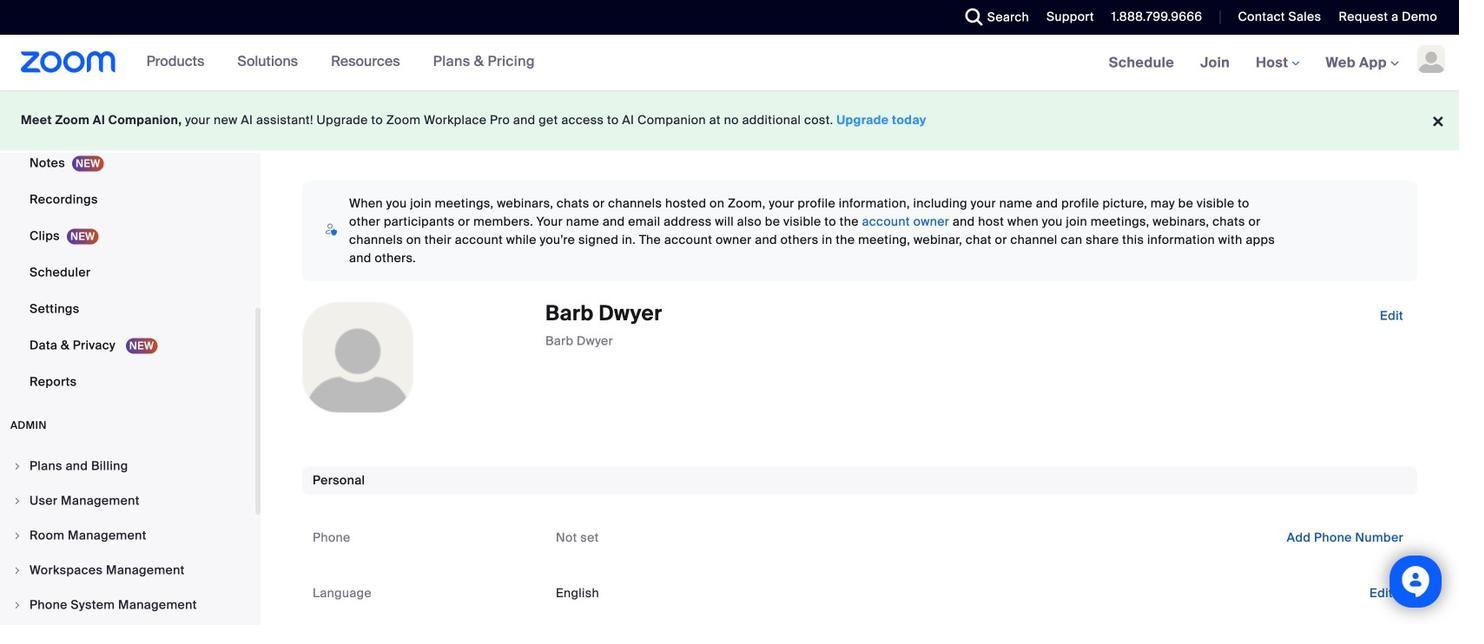 Task type: describe. For each thing, give the bounding box(es) containing it.
1 menu item from the top
[[0, 450, 255, 483]]

profile picture image
[[1418, 45, 1445, 73]]

admin menu menu
[[0, 450, 255, 625]]

5 menu item from the top
[[0, 589, 255, 622]]

zoom logo image
[[21, 51, 116, 73]]

right image for fourth menu item from the bottom of the admin menu menu
[[12, 496, 23, 506]]

edit user photo image
[[344, 350, 372, 366]]

3 menu item from the top
[[0, 519, 255, 552]]

meetings navigation
[[1096, 35, 1459, 92]]

3 right image from the top
[[12, 566, 23, 576]]

personal menu menu
[[0, 0, 255, 401]]

2 menu item from the top
[[0, 485, 255, 518]]



Task type: locate. For each thing, give the bounding box(es) containing it.
2 right image from the top
[[12, 531, 23, 541]]

2 right image from the top
[[12, 600, 23, 611]]

4 menu item from the top
[[0, 554, 255, 587]]

right image
[[12, 461, 23, 472], [12, 531, 23, 541], [12, 566, 23, 576]]

right image
[[12, 496, 23, 506], [12, 600, 23, 611]]

right image for first menu item from the bottom
[[12, 600, 23, 611]]

menu item
[[0, 450, 255, 483], [0, 485, 255, 518], [0, 519, 255, 552], [0, 554, 255, 587], [0, 589, 255, 622]]

1 right image from the top
[[12, 496, 23, 506]]

1 vertical spatial right image
[[12, 600, 23, 611]]

2 vertical spatial right image
[[12, 566, 23, 576]]

banner
[[0, 35, 1459, 92]]

user photo image
[[303, 303, 413, 413]]

1 vertical spatial right image
[[12, 531, 23, 541]]

0 vertical spatial right image
[[12, 461, 23, 472]]

0 vertical spatial right image
[[12, 496, 23, 506]]

footer
[[0, 90, 1459, 150]]

product information navigation
[[133, 35, 548, 90]]

1 right image from the top
[[12, 461, 23, 472]]

side navigation navigation
[[0, 0, 261, 625]]



Task type: vqa. For each thing, say whether or not it's contained in the screenshot.
third MENU ITEM from the bottom
yes



